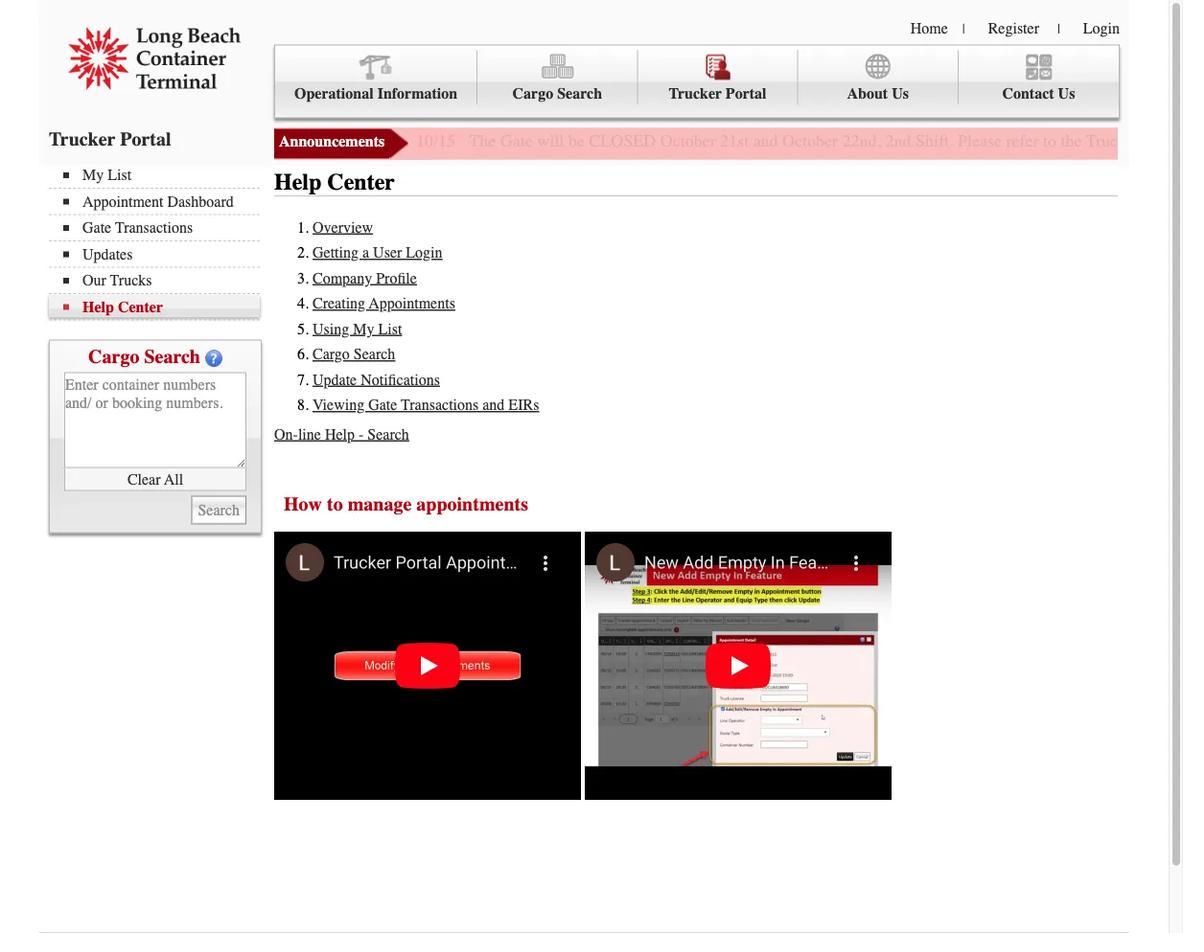 Task type: locate. For each thing, give the bounding box(es) containing it.
viewing
[[313, 397, 365, 414]]

clear
[[127, 471, 161, 488]]

menu bar
[[274, 45, 1120, 118], [49, 164, 269, 321]]

october left 22nd,
[[783, 131, 838, 151]]

help center
[[274, 169, 395, 196]]

2 us from the left
[[1058, 85, 1075, 103]]

using
[[313, 320, 349, 338]]

center inside my list appointment dashboard gate transactions updates our trucks help center
[[118, 298, 163, 316]]

cargo search down help center link
[[88, 346, 200, 368]]

0 horizontal spatial |
[[963, 21, 965, 36]]

gate up updates
[[82, 219, 111, 237]]

center
[[327, 169, 395, 196], [118, 298, 163, 316]]

the
[[469, 131, 496, 151]]

trucks
[[110, 272, 152, 290]]

portal
[[726, 85, 767, 103], [120, 128, 171, 150]]

trucker inside "link"
[[669, 85, 722, 103]]

overview
[[313, 219, 373, 236]]

gate inside my list appointment dashboard gate transactions updates our trucks help center
[[82, 219, 111, 237]]

1 vertical spatial help
[[82, 298, 114, 316]]

2nd
[[886, 131, 912, 151]]

1 vertical spatial center
[[118, 298, 163, 316]]

menu bar containing operational information
[[274, 45, 1120, 118]]

transactions
[[115, 219, 193, 237], [401, 397, 479, 414]]

0 horizontal spatial trucker
[[49, 128, 115, 150]]

0 vertical spatial transactions
[[115, 219, 193, 237]]

1 us from the left
[[892, 85, 909, 103]]

refer
[[1006, 131, 1039, 151]]

list up appointment
[[108, 166, 131, 184]]

cargo down help center link
[[88, 346, 139, 368]]

search inside overview getting a user login company profile creating appointments using my list cargo search update notifications viewing gate transactions and eirs
[[354, 346, 395, 363]]

dashboard
[[167, 193, 234, 210]]

gate
[[500, 131, 533, 151], [1131, 131, 1164, 151], [82, 219, 111, 237], [368, 397, 397, 414]]

register link
[[988, 19, 1039, 37]]

0 horizontal spatial and
[[483, 397, 505, 414]]

2 horizontal spatial cargo
[[513, 85, 554, 103]]

cargo
[[513, 85, 554, 103], [88, 346, 139, 368], [313, 346, 350, 363]]

1 horizontal spatial transactions
[[401, 397, 479, 414]]

0 horizontal spatial my
[[82, 166, 104, 184]]

portal up 21st
[[726, 85, 767, 103]]

my down the creating appointments link
[[353, 320, 374, 338]]

2 horizontal spatial help
[[325, 426, 355, 444]]

1 horizontal spatial and
[[753, 131, 778, 151]]

0 vertical spatial menu bar
[[274, 45, 1120, 118]]

center down trucks
[[118, 298, 163, 316]]

my up appointment
[[82, 166, 104, 184]]

manage
[[348, 494, 412, 516]]

and left eirs on the top left
[[483, 397, 505, 414]]

1 horizontal spatial list
[[378, 320, 402, 338]]

please
[[958, 131, 1002, 151]]

cargo up 'will'
[[513, 85, 554, 103]]

update notifications link
[[313, 371, 440, 389]]

my list appointment dashboard gate transactions updates our trucks help center
[[82, 166, 234, 316]]

0 vertical spatial cargo search link
[[478, 50, 638, 104]]

profile
[[376, 269, 417, 287]]

to
[[1043, 131, 1057, 151], [327, 494, 343, 516]]

0 horizontal spatial help
[[82, 298, 114, 316]]

2 | from the left
[[1058, 21, 1060, 36]]

my
[[82, 166, 104, 184], [353, 320, 374, 338]]

cargo inside menu bar
[[513, 85, 554, 103]]

about us link
[[798, 50, 959, 104]]

1 horizontal spatial cargo search link
[[478, 50, 638, 104]]

help down our
[[82, 298, 114, 316]]

1 horizontal spatial login
[[1083, 19, 1120, 37]]

1 vertical spatial login
[[406, 244, 443, 262]]

operational
[[294, 85, 374, 103]]

0 horizontal spatial to
[[327, 494, 343, 516]]

| right home link
[[963, 21, 965, 36]]

a
[[362, 244, 369, 262]]

be
[[568, 131, 585, 151]]

1 vertical spatial menu bar
[[49, 164, 269, 321]]

cargo search
[[513, 85, 602, 103], [88, 346, 200, 368]]

update
[[313, 371, 357, 389]]

help center link
[[63, 298, 260, 316]]

0 vertical spatial login
[[1083, 19, 1120, 37]]

1 vertical spatial to
[[327, 494, 343, 516]]

list
[[108, 166, 131, 184], [378, 320, 402, 338]]

cargo search link down using my list link
[[313, 346, 395, 363]]

1 vertical spatial and
[[483, 397, 505, 414]]

transactions inside overview getting a user login company profile creating appointments using my list cargo search update notifications viewing gate transactions and eirs
[[401, 397, 479, 414]]

how
[[284, 494, 322, 516]]

viewing gate transactions and eirs link
[[313, 397, 539, 414]]

menu bar containing my list
[[49, 164, 269, 321]]

1 horizontal spatial trucker portal
[[669, 85, 767, 103]]

truck
[[1086, 131, 1127, 151]]

cargo search link
[[478, 50, 638, 104], [313, 346, 395, 363]]

0 horizontal spatial portal
[[120, 128, 171, 150]]

|
[[963, 21, 965, 36], [1058, 21, 1060, 36]]

0 horizontal spatial center
[[118, 298, 163, 316]]

0 horizontal spatial trucker portal
[[49, 128, 171, 150]]

1 october from the left
[[660, 131, 716, 151]]

about
[[847, 85, 888, 103]]

0 vertical spatial center
[[327, 169, 395, 196]]

1 vertical spatial cargo search link
[[313, 346, 395, 363]]

gate left ho
[[1131, 131, 1164, 151]]

1 horizontal spatial to
[[1043, 131, 1057, 151]]

operational information link
[[275, 50, 478, 104]]

help left -
[[325, 426, 355, 444]]

portal up my list link
[[120, 128, 171, 150]]

my inside overview getting a user login company profile creating appointments using my list cargo search update notifications viewing gate transactions and eirs
[[353, 320, 374, 338]]

creating
[[313, 295, 365, 313]]

cargo search link up 'will'
[[478, 50, 638, 104]]

october
[[660, 131, 716, 151], [783, 131, 838, 151]]

1 horizontal spatial menu bar
[[274, 45, 1120, 118]]

transactions down appointment dashboard link
[[115, 219, 193, 237]]

1 horizontal spatial october
[[783, 131, 838, 151]]

trucker portal up 21st
[[669, 85, 767, 103]]

all
[[164, 471, 183, 488]]

search up be
[[557, 85, 602, 103]]

trucker portal
[[669, 85, 767, 103], [49, 128, 171, 150]]

0 vertical spatial help
[[274, 169, 322, 196]]

0 horizontal spatial us
[[892, 85, 909, 103]]

1 horizontal spatial center
[[327, 169, 395, 196]]

help
[[274, 169, 322, 196], [82, 298, 114, 316], [325, 426, 355, 444]]

trucker up 21st
[[669, 85, 722, 103]]

home link
[[911, 19, 948, 37]]

1 vertical spatial portal
[[120, 128, 171, 150]]

trucker portal inside trucker portal "link"
[[669, 85, 767, 103]]

1 vertical spatial my
[[353, 320, 374, 338]]

to right how at left
[[327, 494, 343, 516]]

0 vertical spatial and
[[753, 131, 778, 151]]

gate inside overview getting a user login company profile creating appointments using my list cargo search update notifications viewing gate transactions and eirs
[[368, 397, 397, 414]]

updates
[[82, 245, 133, 263]]

2 vertical spatial help
[[325, 426, 355, 444]]

trucker up appointment
[[49, 128, 115, 150]]

the
[[1061, 131, 1082, 151]]

1 horizontal spatial trucker
[[669, 85, 722, 103]]

gate down update notifications link
[[368, 397, 397, 414]]

to left "the"
[[1043, 131, 1057, 151]]

and
[[753, 131, 778, 151], [483, 397, 505, 414]]

login inside overview getting a user login company profile creating appointments using my list cargo search update notifications viewing gate transactions and eirs
[[406, 244, 443, 262]]

search up update notifications link
[[354, 346, 395, 363]]

my inside my list appointment dashboard gate transactions updates our trucks help center
[[82, 166, 104, 184]]

1 horizontal spatial my
[[353, 320, 374, 338]]

and right 21st
[[753, 131, 778, 151]]

1 horizontal spatial |
[[1058, 21, 1060, 36]]

login right user
[[406, 244, 443, 262]]

1 horizontal spatial portal
[[726, 85, 767, 103]]

1 vertical spatial cargo search
[[88, 346, 200, 368]]

trucker portal up my list link
[[49, 128, 171, 150]]

creating appointments link
[[313, 295, 455, 313]]

us right contact
[[1058, 85, 1075, 103]]

cargo down 'using'
[[313, 346, 350, 363]]

gate transactions link
[[63, 219, 260, 237]]

1 horizontal spatial us
[[1058, 85, 1075, 103]]

transactions down notifications
[[401, 397, 479, 414]]

0 vertical spatial portal
[[726, 85, 767, 103]]

None submit
[[191, 496, 246, 525]]

us right about
[[892, 85, 909, 103]]

using my list link
[[313, 320, 402, 338]]

1 vertical spatial list
[[378, 320, 402, 338]]

login up contact us link
[[1083, 19, 1120, 37]]

0 horizontal spatial cargo
[[88, 346, 139, 368]]

cargo search up 'will'
[[513, 85, 602, 103]]

| left login "link"
[[1058, 21, 1060, 36]]

0 horizontal spatial login
[[406, 244, 443, 262]]

login
[[1083, 19, 1120, 37], [406, 244, 443, 262]]

0 vertical spatial my
[[82, 166, 104, 184]]

1 horizontal spatial cargo
[[313, 346, 350, 363]]

center up overview link
[[327, 169, 395, 196]]

0 horizontal spatial list
[[108, 166, 131, 184]]

1 vertical spatial transactions
[[401, 397, 479, 414]]

list inside my list appointment dashboard gate transactions updates our trucks help center
[[108, 166, 131, 184]]

getting a user login link
[[313, 244, 443, 262]]

0 vertical spatial trucker
[[669, 85, 722, 103]]

contact us
[[1002, 85, 1075, 103]]

0 horizontal spatial menu bar
[[49, 164, 269, 321]]

trucker
[[669, 85, 722, 103], [49, 128, 115, 150]]

0 vertical spatial list
[[108, 166, 131, 184]]

search right -
[[368, 426, 409, 444]]

us
[[892, 85, 909, 103], [1058, 85, 1075, 103]]

help down announcements on the left
[[274, 169, 322, 196]]

1 horizontal spatial cargo search
[[513, 85, 602, 103]]

0 horizontal spatial october
[[660, 131, 716, 151]]

announcements
[[279, 133, 385, 151]]

0 horizontal spatial transactions
[[115, 219, 193, 237]]

0 vertical spatial trucker portal
[[669, 85, 767, 103]]

search
[[557, 85, 602, 103], [144, 346, 200, 368], [354, 346, 395, 363], [368, 426, 409, 444]]

list down the creating appointments link
[[378, 320, 402, 338]]

october left 21st
[[660, 131, 716, 151]]



Task type: vqa. For each thing, say whether or not it's contained in the screenshot.
How to manage appointments at the left bottom of the page
yes



Task type: describe. For each thing, give the bounding box(es) containing it.
updates link
[[63, 245, 260, 263]]

on-line help - search
[[274, 426, 409, 444]]

company profile link
[[313, 269, 417, 287]]

will
[[537, 131, 564, 151]]

list inside overview getting a user login company profile creating appointments using my list cargo search update notifications viewing gate transactions and eirs
[[378, 320, 402, 338]]

shift.
[[916, 131, 954, 151]]

company
[[313, 269, 372, 287]]

getting
[[313, 244, 359, 262]]

appointment dashboard link
[[63, 193, 260, 210]]

10/15
[[416, 131, 455, 151]]

-
[[359, 426, 364, 444]]

overview getting a user login company profile creating appointments using my list cargo search update notifications viewing gate transactions and eirs
[[313, 219, 539, 414]]

search down help center link
[[144, 346, 200, 368]]

overview link
[[313, 219, 373, 236]]

transactions inside my list appointment dashboard gate transactions updates our trucks help center
[[115, 219, 193, 237]]

operational information
[[294, 85, 458, 103]]

1 horizontal spatial help
[[274, 169, 322, 196]]

1 | from the left
[[963, 21, 965, 36]]

and inside overview getting a user login company profile creating appointments using my list cargo search update notifications viewing gate transactions and eirs
[[483, 397, 505, 414]]

0 vertical spatial cargo search
[[513, 85, 602, 103]]

our
[[82, 272, 106, 290]]

our trucks link
[[63, 272, 260, 290]]

closed
[[589, 131, 656, 151]]

10/15 the gate will be closed october 21st and october 22nd, 2nd shift. please refer to the truck gate ho
[[416, 131, 1183, 151]]

0 horizontal spatial cargo search link
[[313, 346, 395, 363]]

login link
[[1083, 19, 1120, 37]]

appointments
[[369, 295, 455, 313]]

how to manage appointments
[[284, 494, 528, 516]]

clear all
[[127, 471, 183, 488]]

information
[[377, 85, 458, 103]]

ho
[[1168, 131, 1183, 151]]

user
[[373, 244, 402, 262]]

contact us link
[[959, 50, 1119, 104]]

on-line help - search link
[[274, 426, 409, 444]]

Enter container numbers and/ or booking numbers.  text field
[[64, 373, 246, 468]]

contact
[[1002, 85, 1054, 103]]

gate right the
[[500, 131, 533, 151]]

2 october from the left
[[783, 131, 838, 151]]

my list link
[[63, 166, 260, 184]]

us for about us
[[892, 85, 909, 103]]

appointment
[[82, 193, 163, 210]]

0 horizontal spatial cargo search
[[88, 346, 200, 368]]

1 vertical spatial trucker portal
[[49, 128, 171, 150]]

trucker portal link
[[638, 50, 798, 104]]

1 vertical spatial trucker
[[49, 128, 115, 150]]

on-
[[274, 426, 298, 444]]

home
[[911, 19, 948, 37]]

clear all button
[[64, 468, 246, 491]]

21st
[[720, 131, 749, 151]]

register
[[988, 19, 1039, 37]]

cargo inside overview getting a user login company profile creating appointments using my list cargo search update notifications viewing gate transactions and eirs
[[313, 346, 350, 363]]

eirs
[[509, 397, 539, 414]]

line
[[298, 426, 321, 444]]

notifications
[[361, 371, 440, 389]]

0 vertical spatial to
[[1043, 131, 1057, 151]]

22nd,
[[843, 131, 881, 151]]

appointments
[[416, 494, 528, 516]]

portal inside trucker portal "link"
[[726, 85, 767, 103]]

about us
[[847, 85, 909, 103]]

help inside my list appointment dashboard gate transactions updates our trucks help center
[[82, 298, 114, 316]]

us for contact us
[[1058, 85, 1075, 103]]



